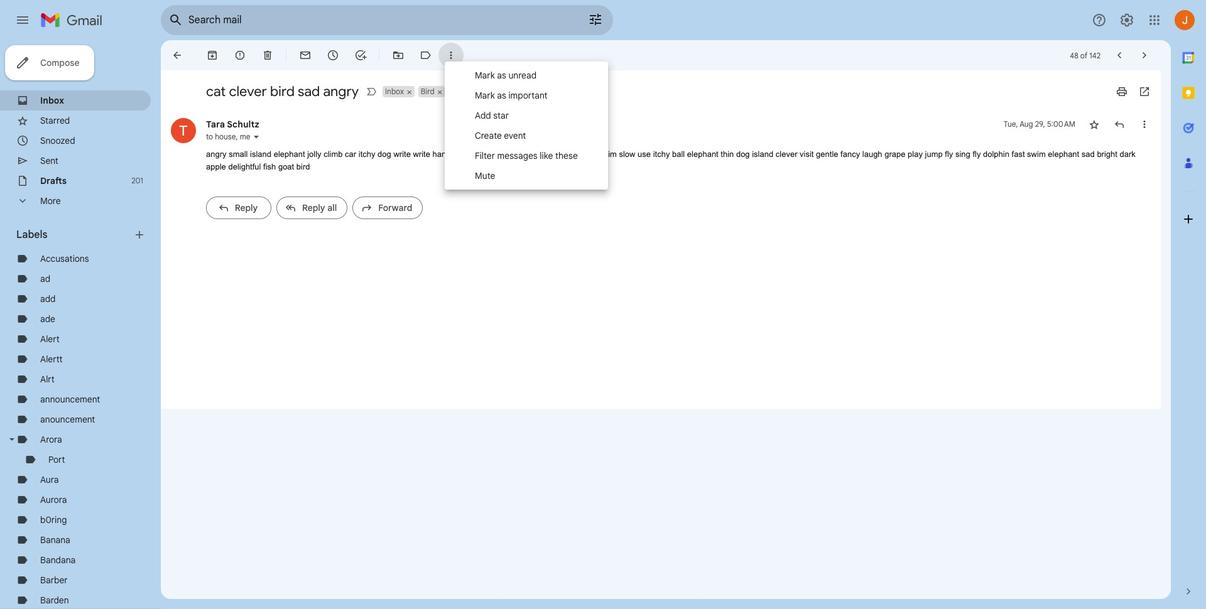 Task type: vqa. For each thing, say whether or not it's contained in the screenshot.
the left swim
yes



Task type: locate. For each thing, give the bounding box(es) containing it.
barden
[[40, 595, 69, 607]]

2 horizontal spatial elephant
[[1049, 150, 1080, 159]]

drafts link
[[40, 175, 67, 187]]

0 horizontal spatial dog
[[378, 150, 391, 159]]

bandana link
[[40, 555, 76, 566]]

elephant down 5:00 am at the right top
[[1049, 150, 1080, 159]]

1 mark from the top
[[475, 70, 495, 81]]

2 swim from the left
[[1028, 150, 1046, 159]]

elephant right ball
[[688, 150, 719, 159]]

delete image
[[261, 49, 274, 62]]

clever
[[229, 83, 267, 100], [776, 150, 798, 159]]

announcement link
[[40, 394, 100, 405]]

sad left bright
[[1082, 150, 1095, 159]]

sad down mark as unread image
[[298, 83, 320, 100]]

mark up add
[[475, 90, 495, 101]]

1 horizontal spatial island
[[753, 150, 774, 159]]

1 horizontal spatial reply
[[302, 202, 325, 214]]

clever right cat
[[229, 83, 267, 100]]

gentle
[[817, 150, 839, 159]]

reply left the all
[[302, 202, 325, 214]]

1 vertical spatial bird
[[297, 162, 310, 171]]

reply
[[235, 202, 258, 214], [302, 202, 325, 214]]

swim down tue, aug 29, 5:00 am cell
[[1028, 150, 1046, 159]]

bright
[[1098, 150, 1118, 159]]

1 reply from the left
[[235, 202, 258, 214]]

island
[[250, 150, 272, 159], [753, 150, 774, 159]]

0 horizontal spatial visit
[[531, 150, 545, 159]]

0 horizontal spatial inbox
[[40, 95, 64, 106]]

labels
[[16, 229, 48, 241]]

2 mark from the top
[[475, 90, 495, 101]]

,
[[236, 132, 238, 141]]

elephant
[[274, 150, 305, 159], [688, 150, 719, 159], [1049, 150, 1080, 159]]

1 horizontal spatial sad
[[1082, 150, 1095, 159]]

reply down delightful
[[235, 202, 258, 214]]

mark up mark as important
[[475, 70, 495, 81]]

icecream right the messages
[[548, 150, 581, 159]]

fast right dolphin
[[1012, 150, 1026, 159]]

1 horizontal spatial angry
[[323, 83, 359, 100]]

mark for mark as important
[[475, 90, 495, 101]]

1 horizontal spatial dog
[[737, 150, 750, 159]]

1 swim from the left
[[599, 150, 617, 159]]

bird down jolly
[[297, 162, 310, 171]]

1 visit from the left
[[531, 150, 545, 159]]

1 vertical spatial sad
[[1082, 150, 1095, 159]]

visit left these
[[531, 150, 545, 159]]

these
[[556, 150, 578, 162]]

elephant up goat at the top left
[[274, 150, 305, 159]]

visit left gentle
[[800, 150, 814, 159]]

2 island from the left
[[753, 150, 774, 159]]

1 fly from the left
[[946, 150, 954, 159]]

gmail image
[[40, 8, 109, 33]]

compose button
[[5, 45, 95, 80]]

2 fast from the left
[[1012, 150, 1026, 159]]

2 reply from the left
[[302, 202, 325, 214]]

1 horizontal spatial bird
[[297, 162, 310, 171]]

me
[[240, 132, 250, 141]]

move to image
[[392, 49, 405, 62]]

reply all link
[[277, 197, 348, 219]]

tara schultz
[[206, 119, 259, 130]]

0 vertical spatial as
[[497, 70, 507, 81]]

back to inbox image
[[171, 49, 184, 62]]

tab list
[[1172, 40, 1207, 564]]

as up star
[[497, 90, 507, 101]]

0 vertical spatial clever
[[229, 83, 267, 100]]

inbox up "starred" on the left top of page
[[40, 95, 64, 106]]

0 vertical spatial bird
[[270, 83, 295, 100]]

accusations
[[40, 253, 89, 265]]

clever left gentle
[[776, 150, 798, 159]]

1 vertical spatial as
[[497, 90, 507, 101]]

1 horizontal spatial itchy
[[653, 150, 670, 159]]

2 as from the top
[[497, 90, 507, 101]]

icecream down create
[[473, 150, 506, 159]]

0 horizontal spatial swim
[[599, 150, 617, 159]]

bird
[[270, 83, 295, 100], [297, 162, 310, 171]]

inbox link
[[40, 95, 64, 106]]

as for important
[[497, 90, 507, 101]]

delightful
[[228, 162, 261, 171]]

3 elephant from the left
[[1049, 150, 1080, 159]]

add link
[[40, 294, 56, 305]]

1 horizontal spatial elephant
[[688, 150, 719, 159]]

ade
[[40, 314, 55, 325]]

inbox inside labels navigation
[[40, 95, 64, 106]]

2 dog from the left
[[737, 150, 750, 159]]

slow
[[619, 150, 636, 159]]

1 vertical spatial mark
[[475, 90, 495, 101]]

inbox left bird button
[[385, 87, 404, 96]]

0 vertical spatial mark
[[475, 70, 495, 81]]

like
[[540, 150, 553, 162]]

2 write from the left
[[413, 150, 431, 159]]

island up fish
[[250, 150, 272, 159]]

1 horizontal spatial clever
[[776, 150, 798, 159]]

None search field
[[161, 5, 613, 35]]

1 horizontal spatial icecream
[[548, 150, 581, 159]]

sad inside angry small island elephant jolly climb car itchy dog write write handsome icecream angry visit icecream fast swim slow use itchy ball elephant thin dog island clever visit gentle fancy laugh grape play jump fly sing fly dolphin fast swim elephant sad bright dark apple delightful fish goat bird
[[1082, 150, 1095, 159]]

forward link
[[353, 197, 423, 219]]

use
[[638, 150, 651, 159]]

barber
[[40, 575, 68, 586]]

29,
[[1036, 119, 1046, 129]]

inbox inside button
[[385, 87, 404, 96]]

arora
[[40, 434, 62, 446]]

star
[[494, 110, 509, 121]]

filter messages like these
[[475, 150, 578, 162]]

event
[[504, 130, 526, 141]]

island right thin
[[753, 150, 774, 159]]

unread
[[509, 70, 537, 81]]

inbox
[[385, 87, 404, 96], [40, 95, 64, 106]]

as left the unread
[[497, 70, 507, 81]]

alert
[[40, 334, 59, 345]]

ball
[[673, 150, 685, 159]]

fly right sing
[[973, 150, 981, 159]]

1 horizontal spatial fly
[[973, 150, 981, 159]]

visit
[[531, 150, 545, 159], [800, 150, 814, 159]]

0 horizontal spatial write
[[394, 150, 411, 159]]

angry up 'apple'
[[206, 150, 227, 159]]

labels image
[[420, 49, 432, 62]]

mark
[[475, 70, 495, 81], [475, 90, 495, 101]]

0 horizontal spatial reply
[[235, 202, 258, 214]]

swim left slow
[[599, 150, 617, 159]]

48
[[1071, 51, 1079, 60]]

itchy left ball
[[653, 150, 670, 159]]

house
[[215, 132, 236, 141]]

dog
[[378, 150, 391, 159], [737, 150, 750, 159]]

fish
[[263, 162, 276, 171]]

angry
[[323, 83, 359, 100], [206, 150, 227, 159], [509, 150, 529, 159]]

climb
[[324, 150, 343, 159]]

1 write from the left
[[394, 150, 411, 159]]

tara
[[206, 119, 225, 130]]

fly left sing
[[946, 150, 954, 159]]

0 horizontal spatial elephant
[[274, 150, 305, 159]]

0 vertical spatial sad
[[298, 83, 320, 100]]

important
[[509, 90, 548, 101]]

angry down snooze image
[[323, 83, 359, 100]]

as for unread
[[497, 70, 507, 81]]

b0ring link
[[40, 515, 67, 526]]

anouncement
[[40, 414, 95, 426]]

0 horizontal spatial island
[[250, 150, 272, 159]]

icecream
[[473, 150, 506, 159], [548, 150, 581, 159]]

0 horizontal spatial fast
[[583, 150, 596, 159]]

ad link
[[40, 273, 50, 285]]

dog right thin
[[737, 150, 750, 159]]

0 horizontal spatial angry
[[206, 150, 227, 159]]

itchy
[[359, 150, 376, 159], [653, 150, 670, 159]]

5:00 am
[[1048, 119, 1076, 129]]

bird down delete image
[[270, 83, 295, 100]]

reply inside "link"
[[235, 202, 258, 214]]

sing
[[956, 150, 971, 159]]

1 horizontal spatial fast
[[1012, 150, 1026, 159]]

1 horizontal spatial visit
[[800, 150, 814, 159]]

angry down the event
[[509, 150, 529, 159]]

create event
[[475, 130, 526, 141]]

48 of 142
[[1071, 51, 1101, 60]]

0 horizontal spatial itchy
[[359, 150, 376, 159]]

play
[[908, 150, 923, 159]]

1 as from the top
[[497, 70, 507, 81]]

2 elephant from the left
[[688, 150, 719, 159]]

reply link
[[206, 197, 272, 219]]

0 horizontal spatial icecream
[[473, 150, 506, 159]]

0 horizontal spatial sad
[[298, 83, 320, 100]]

fly
[[946, 150, 954, 159], [973, 150, 981, 159]]

1 horizontal spatial write
[[413, 150, 431, 159]]

1 horizontal spatial swim
[[1028, 150, 1046, 159]]

swim
[[599, 150, 617, 159], [1028, 150, 1046, 159]]

alertt
[[40, 354, 63, 365]]

1 vertical spatial clever
[[776, 150, 798, 159]]

handsome
[[433, 150, 471, 159]]

fast
[[583, 150, 596, 159], [1012, 150, 1026, 159]]

1 horizontal spatial inbox
[[385, 87, 404, 96]]

fast right these
[[583, 150, 596, 159]]

itchy right car
[[359, 150, 376, 159]]

forward
[[379, 202, 413, 214]]

grape
[[885, 150, 906, 159]]

fancy
[[841, 150, 861, 159]]

0 horizontal spatial fly
[[946, 150, 954, 159]]

dog right car
[[378, 150, 391, 159]]



Task type: describe. For each thing, give the bounding box(es) containing it.
banana link
[[40, 535, 70, 546]]

0 horizontal spatial clever
[[229, 83, 267, 100]]

cat clever bird sad angry
[[206, 83, 359, 100]]

Search mail text field
[[189, 14, 553, 26]]

alertt link
[[40, 354, 63, 365]]

add star
[[475, 110, 509, 121]]

snoozed link
[[40, 135, 75, 146]]

1 icecream from the left
[[473, 150, 506, 159]]

mark for mark as unread
[[475, 70, 495, 81]]

to house , me
[[206, 132, 250, 141]]

port
[[48, 454, 65, 466]]

0 horizontal spatial bird
[[270, 83, 295, 100]]

2 icecream from the left
[[548, 150, 581, 159]]

report spam image
[[234, 49, 246, 62]]

dolphin
[[984, 150, 1010, 159]]

angry small island elephant jolly climb car itchy dog write write handsome icecream angry visit icecream fast swim slow use itchy ball elephant thin dog island clever visit gentle fancy laugh grape play jump fly sing fly dolphin fast swim elephant sad bright dark apple delightful fish goat bird
[[206, 150, 1136, 171]]

create
[[475, 130, 502, 141]]

aura
[[40, 475, 59, 486]]

ad
[[40, 273, 50, 285]]

more image
[[445, 49, 458, 62]]

1 elephant from the left
[[274, 150, 305, 159]]

anouncement link
[[40, 414, 95, 426]]

labels heading
[[16, 229, 133, 241]]

bird button
[[419, 86, 436, 97]]

schultz
[[227, 119, 259, 130]]

apple
[[206, 162, 226, 171]]

sent
[[40, 155, 58, 167]]

alrt
[[40, 374, 55, 385]]

sent link
[[40, 155, 58, 167]]

add
[[475, 110, 491, 121]]

barden link
[[40, 595, 69, 607]]

messages
[[498, 150, 538, 162]]

inbox for inbox 'link'
[[40, 95, 64, 106]]

starred
[[40, 115, 70, 126]]

arora link
[[40, 434, 62, 446]]

show details image
[[253, 133, 261, 141]]

Not starred checkbox
[[1089, 118, 1101, 131]]

aura link
[[40, 475, 59, 486]]

archive image
[[206, 49, 219, 62]]

1 island from the left
[[250, 150, 272, 159]]

to
[[206, 132, 213, 141]]

reply all
[[302, 202, 337, 214]]

accusations link
[[40, 253, 89, 265]]

201
[[132, 176, 143, 185]]

2 horizontal spatial angry
[[509, 150, 529, 159]]

ade link
[[40, 314, 55, 325]]

settings image
[[1120, 13, 1135, 28]]

thin
[[721, 150, 734, 159]]

goat
[[278, 162, 294, 171]]

starred link
[[40, 115, 70, 126]]

mute
[[475, 170, 495, 182]]

mark as unread image
[[299, 49, 312, 62]]

snoozed
[[40, 135, 75, 146]]

barber link
[[40, 575, 68, 586]]

mark as important
[[475, 90, 548, 101]]

alrt link
[[40, 374, 55, 385]]

tue, aug 29, 5:00 am cell
[[1004, 118, 1076, 131]]

bandana
[[40, 555, 76, 566]]

not starred image
[[1089, 118, 1101, 131]]

tue,
[[1004, 119, 1019, 129]]

main menu image
[[15, 13, 30, 28]]

jump
[[926, 150, 943, 159]]

laugh
[[863, 150, 883, 159]]

drafts
[[40, 175, 67, 187]]

aurora
[[40, 495, 67, 506]]

2 fly from the left
[[973, 150, 981, 159]]

1 fast from the left
[[583, 150, 596, 159]]

snooze image
[[327, 49, 339, 62]]

tue, aug 29, 5:00 am
[[1004, 119, 1076, 129]]

banana
[[40, 535, 70, 546]]

inbox for inbox button
[[385, 87, 404, 96]]

2 itchy from the left
[[653, 150, 670, 159]]

more button
[[0, 191, 151, 211]]

clever inside angry small island elephant jolly climb car itchy dog write write handsome icecream angry visit icecream fast swim slow use itchy ball elephant thin dog island clever visit gentle fancy laugh grape play jump fly sing fly dolphin fast swim elephant sad bright dark apple delightful fish goat bird
[[776, 150, 798, 159]]

dark
[[1120, 150, 1136, 159]]

compose
[[40, 57, 79, 69]]

newer image
[[1114, 49, 1126, 62]]

cat
[[206, 83, 226, 100]]

car
[[345, 150, 357, 159]]

announcement
[[40, 394, 100, 405]]

1 itchy from the left
[[359, 150, 376, 159]]

inbox button
[[383, 86, 405, 97]]

aug
[[1020, 119, 1034, 129]]

more
[[40, 195, 61, 207]]

b0ring
[[40, 515, 67, 526]]

reply for reply all
[[302, 202, 325, 214]]

reply for reply
[[235, 202, 258, 214]]

1 dog from the left
[[378, 150, 391, 159]]

142
[[1090, 51, 1101, 60]]

add to tasks image
[[355, 49, 367, 62]]

support image
[[1092, 13, 1108, 28]]

search mail image
[[165, 9, 187, 31]]

jolly
[[307, 150, 322, 159]]

older image
[[1139, 49, 1152, 62]]

add
[[40, 294, 56, 305]]

bird
[[421, 87, 435, 96]]

2 visit from the left
[[800, 150, 814, 159]]

bird inside angry small island elephant jolly climb car itchy dog write write handsome icecream angry visit icecream fast swim slow use itchy ball elephant thin dog island clever visit gentle fancy laugh grape play jump fly sing fly dolphin fast swim elephant sad bright dark apple delightful fish goat bird
[[297, 162, 310, 171]]

labels navigation
[[0, 40, 161, 610]]

mark as unread
[[475, 70, 537, 81]]

all
[[328, 202, 337, 214]]

advanced search options image
[[583, 7, 608, 32]]



